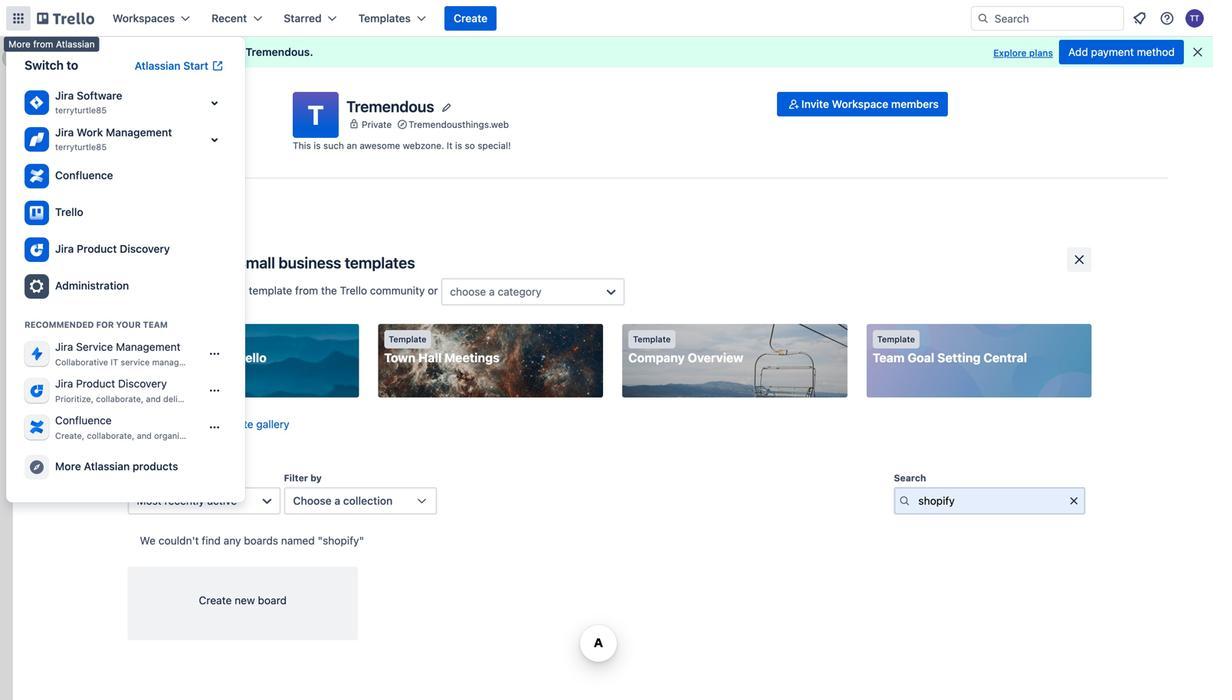 Task type: describe. For each thing, give the bounding box(es) containing it.
jira service management options menu image
[[208, 348, 221, 360]]

atlassian start link
[[125, 54, 233, 78]]

and inside confluence create, collaborate, and organize your work
[[137, 431, 152, 441]]

add
[[1068, 46, 1088, 58]]

|
[[227, 351, 230, 365]]

template okr template | trello
[[140, 335, 267, 365]]

template for team
[[877, 335, 915, 344]]

1 vertical spatial tremendous
[[346, 97, 434, 115]]

collaborate, inside jira product discovery prioritize, collaborate, and deliver new ideas
[[96, 394, 143, 404]]

by for filter by
[[310, 473, 322, 484]]

the
[[41, 46, 61, 58]]

most recently active
[[137, 495, 237, 507]]

confluence options menu image
[[208, 422, 221, 434]]

Search text field
[[894, 487, 1086, 515]]

jira for jira product discovery
[[55, 243, 74, 255]]

with
[[216, 284, 237, 297]]

premium
[[123, 46, 169, 58]]

more for more atlassian products
[[55, 460, 81, 473]]

workspaces
[[113, 12, 175, 25]]

jira work management terryturtle85
[[55, 126, 172, 152]]

tremendousthings.web link
[[409, 117, 509, 132]]

active
[[207, 495, 237, 507]]

switch to… image
[[11, 11, 26, 26]]

an
[[347, 140, 357, 151]]

town
[[384, 351, 416, 365]]

method
[[1137, 46, 1175, 58]]

awesome
[[360, 140, 400, 151]]

template for okr
[[144, 335, 182, 344]]

atlassian inside "tooltip"
[[56, 39, 95, 49]]

starred button
[[275, 6, 346, 31]]

most
[[137, 495, 162, 507]]

recommended
[[25, 320, 94, 330]]

invite workspace members
[[802, 98, 939, 110]]

going
[[154, 284, 182, 297]]

choose
[[293, 495, 332, 507]]

couldn't
[[159, 535, 199, 547]]

it
[[447, 140, 453, 151]]

template for company
[[633, 335, 671, 344]]

0 notifications image
[[1130, 9, 1149, 28]]

jira product discovery prioritize, collaborate, and deliver new ideas
[[55, 377, 233, 404]]

sm image
[[786, 97, 802, 112]]

webzone.
[[403, 140, 444, 151]]

0 horizontal spatial team
[[143, 320, 168, 330]]

meetings
[[445, 351, 500, 365]]

start
[[183, 59, 208, 72]]

1 vertical spatial template
[[210, 418, 253, 431]]

create for create
[[454, 12, 488, 25]]

payment
[[1091, 46, 1134, 58]]

small
[[238, 254, 275, 272]]

1 horizontal spatial the
[[321, 284, 337, 297]]

team inside template team goal setting central
[[873, 351, 905, 365]]

any
[[224, 535, 241, 547]]

templates button
[[349, 6, 435, 31]]

such
[[323, 140, 344, 151]]

templates
[[358, 12, 411, 25]]

terryturtle85 inside jira software terryturtle85
[[55, 105, 107, 115]]

choose a collection button
[[284, 487, 437, 515]]

confluence link
[[18, 158, 233, 195]]

1 vertical spatial new
[[235, 594, 255, 607]]

0 vertical spatial template
[[249, 284, 292, 297]]

prioritize,
[[55, 394, 94, 404]]

add payment method
[[1068, 46, 1175, 58]]

create for create new board
[[199, 594, 232, 607]]

more from atlassian
[[8, 39, 95, 49]]

starred
[[284, 12, 322, 25]]

search image
[[977, 12, 989, 25]]

t
[[308, 99, 324, 131]]

discovery for jira product discovery prioritize, collaborate, and deliver new ideas
[[118, 377, 167, 390]]

1 vertical spatial atlassian
[[135, 59, 181, 72]]

trial
[[87, 46, 107, 58]]

primary element
[[0, 0, 1213, 37]]

sort
[[128, 473, 147, 484]]

has
[[172, 46, 190, 58]]

.
[[310, 46, 313, 58]]

search
[[894, 473, 926, 484]]

explore
[[994, 48, 1027, 58]]

choose
[[450, 285, 486, 298]]

named
[[281, 535, 315, 547]]

t button
[[293, 92, 339, 138]]

terry turtle (terryturtle) image
[[1186, 9, 1204, 28]]

management for jira work management
[[106, 126, 172, 139]]

setting
[[937, 351, 981, 365]]

a for choose a category
[[489, 285, 495, 298]]

jira software terryturtle85
[[55, 89, 122, 115]]

0 vertical spatial trello
[[55, 206, 83, 218]]

Search field
[[971, 6, 1124, 31]]

organize
[[154, 431, 189, 441]]

special!
[[478, 140, 511, 151]]

and inside jira product discovery prioritize, collaborate, and deliver new ideas
[[146, 394, 161, 404]]

add payment method button
[[1059, 40, 1184, 64]]

board
[[258, 594, 287, 607]]

0 horizontal spatial a
[[240, 284, 246, 297]]

this
[[293, 140, 311, 151]]

jira product discovery options menu image
[[208, 385, 221, 397]]

create button
[[445, 6, 497, 31]]

recently
[[164, 495, 204, 507]]

we
[[140, 535, 156, 547]]

get going faster with a template from the trello community or
[[134, 284, 441, 297]]

discovery for jira product discovery
[[120, 243, 170, 255]]

more atlassian products
[[55, 460, 178, 473]]

software
[[77, 89, 122, 102]]

okr
[[140, 351, 166, 365]]

trello link
[[18, 195, 233, 231]]

jira for jira work management terryturtle85
[[55, 126, 74, 139]]

filter by
[[284, 473, 322, 484]]

settings image
[[28, 277, 46, 296]]

2 is from the left
[[455, 140, 462, 151]]

trello inside template okr template | trello
[[233, 351, 267, 365]]

so
[[465, 140, 475, 151]]

switch to
[[25, 58, 78, 72]]

create,
[[55, 431, 84, 441]]

hall
[[418, 351, 442, 365]]

goal
[[908, 351, 934, 365]]

create new board
[[199, 594, 287, 607]]

1 is from the left
[[314, 140, 321, 151]]

category
[[498, 285, 542, 298]]

filter
[[284, 473, 308, 484]]

expand image for jira software
[[205, 94, 224, 112]]

template team goal setting central
[[873, 335, 1027, 365]]



Task type: locate. For each thing, give the bounding box(es) containing it.
overview
[[688, 351, 744, 365]]

team
[[143, 320, 168, 330], [873, 351, 905, 365]]

wave image
[[25, 45, 35, 59]]

1 vertical spatial team
[[873, 351, 905, 365]]

0 vertical spatial collaborate,
[[96, 394, 143, 404]]

0 horizontal spatial the
[[173, 418, 189, 431]]

1 horizontal spatial tremendous
[[346, 97, 434, 115]]

0 vertical spatial more
[[8, 39, 31, 49]]

0 vertical spatial team
[[143, 320, 168, 330]]

template inside template team goal setting central
[[877, 335, 915, 344]]

is
[[314, 140, 321, 151], [455, 140, 462, 151]]

2 confluence from the top
[[55, 414, 112, 427]]

sort by
[[128, 473, 161, 484]]

1 jira from the top
[[55, 89, 74, 102]]

tremendous
[[246, 46, 310, 58], [346, 97, 434, 115]]

collaborate, inside confluence create, collaborate, and organize your work
[[87, 431, 134, 441]]

1 horizontal spatial create
[[454, 12, 488, 25]]

2 by from the left
[[310, 473, 322, 484]]

new
[[193, 394, 209, 404], [235, 594, 255, 607]]

4 jira from the top
[[55, 341, 73, 353]]

from
[[33, 39, 53, 49], [295, 284, 318, 297]]

tremendousthings.web
[[409, 119, 509, 130]]

business
[[279, 254, 341, 272]]

0 vertical spatial create
[[454, 12, 488, 25]]

boards
[[244, 535, 278, 547]]

the up organize
[[173, 418, 189, 431]]

by
[[150, 473, 161, 484], [310, 473, 322, 484]]

it
[[111, 358, 118, 367]]

1 horizontal spatial a
[[334, 495, 340, 507]]

more
[[8, 39, 31, 49], [55, 460, 81, 473]]

2 horizontal spatial trello
[[340, 284, 367, 297]]

jira left work
[[55, 126, 74, 139]]

template up goal
[[877, 335, 915, 344]]

jira service management collaborative it service management
[[55, 341, 204, 367]]

template down small
[[249, 284, 292, 297]]

service
[[76, 341, 113, 353]]

for
[[228, 46, 243, 58]]

0 vertical spatial tremendous
[[246, 46, 310, 58]]

banner containing 👋
[[12, 37, 1213, 67]]

0 horizontal spatial trello
[[55, 206, 83, 218]]

0 vertical spatial from
[[33, 39, 53, 49]]

2 terryturtle85 from the top
[[55, 142, 107, 152]]

1 vertical spatial collaborate,
[[87, 431, 134, 441]]

plans
[[1029, 48, 1053, 58]]

atlassian down the 👋 the free trial of premium has ended for tremendous .
[[135, 59, 181, 72]]

private
[[362, 119, 392, 130]]

workspace
[[832, 98, 888, 110]]

template company overview
[[628, 335, 744, 365]]

confluence up create,
[[55, 414, 112, 427]]

"shopify"
[[318, 535, 364, 547]]

0 horizontal spatial create
[[199, 594, 232, 607]]

1 vertical spatial trello
[[340, 284, 367, 297]]

a for choose a collection
[[334, 495, 340, 507]]

explore plans button
[[994, 44, 1053, 62]]

administration
[[55, 279, 129, 292]]

template left |
[[169, 351, 224, 365]]

0 vertical spatial the
[[321, 284, 337, 297]]

terryturtle85 down work
[[55, 142, 107, 152]]

terryturtle85
[[55, 105, 107, 115], [55, 142, 107, 152]]

terryturtle85 down software
[[55, 105, 107, 115]]

team right your at left top
[[143, 320, 168, 330]]

discovery down trello link
[[120, 243, 170, 255]]

discovery down service
[[118, 377, 167, 390]]

jira down recommended
[[55, 341, 73, 353]]

1 terryturtle85 from the top
[[55, 105, 107, 115]]

management up service
[[116, 341, 180, 353]]

tremendous up private
[[346, 97, 434, 115]]

management for jira service management
[[116, 341, 180, 353]]

collaborate, up more atlassian products
[[87, 431, 134, 441]]

0 horizontal spatial from
[[33, 39, 53, 49]]

jira inside jira service management collaborative it service management
[[55, 341, 73, 353]]

jira for jira service management collaborative it service management
[[55, 341, 73, 353]]

more for more from atlassian
[[8, 39, 31, 49]]

jira product discovery link
[[18, 231, 233, 268]]

1 vertical spatial the
[[173, 418, 189, 431]]

confluence for confluence
[[55, 169, 113, 182]]

gallery
[[256, 418, 289, 431]]

banner
[[12, 37, 1213, 67]]

tremendous down starred
[[246, 46, 310, 58]]

recent button
[[202, 6, 272, 31]]

trello down templates
[[340, 284, 367, 297]]

browse the full template gallery
[[134, 418, 289, 431]]

2 vertical spatial trello
[[233, 351, 267, 365]]

invite
[[802, 98, 829, 110]]

terryturtle85 inside jira work management terryturtle85
[[55, 142, 107, 152]]

0 vertical spatial management
[[106, 126, 172, 139]]

0 vertical spatial terryturtle85
[[55, 105, 107, 115]]

management
[[152, 358, 204, 367]]

open information menu image
[[1160, 11, 1175, 26]]

template up okr
[[144, 335, 182, 344]]

new inside jira product discovery prioritize, collaborate, and deliver new ideas
[[193, 394, 209, 404]]

0 horizontal spatial is
[[314, 140, 321, 151]]

0 horizontal spatial tremendous
[[246, 46, 310, 58]]

template
[[249, 284, 292, 297], [210, 418, 253, 431]]

jira inside jira software terryturtle85
[[55, 89, 74, 102]]

1 vertical spatial terryturtle85
[[55, 142, 107, 152]]

by for sort by
[[150, 473, 161, 484]]

5 jira from the top
[[55, 377, 73, 390]]

1 vertical spatial management
[[116, 341, 180, 353]]

1 vertical spatial create
[[199, 594, 232, 607]]

and
[[146, 394, 161, 404], [137, 431, 152, 441]]

explore plans
[[994, 48, 1053, 58]]

1 horizontal spatial trello
[[233, 351, 267, 365]]

by right filter
[[310, 473, 322, 484]]

1 horizontal spatial by
[[310, 473, 322, 484]]

team left goal
[[873, 351, 905, 365]]

more from atlassian tooltip
[[4, 37, 99, 52]]

management inside jira service management collaborative it service management
[[116, 341, 180, 353]]

back to home image
[[37, 6, 94, 31]]

template up "company"
[[633, 335, 671, 344]]

jira up administration
[[55, 243, 74, 255]]

and down browse
[[137, 431, 152, 441]]

1 vertical spatial more
[[55, 460, 81, 473]]

your
[[116, 320, 141, 330]]

jira inside jira product discovery prioritize, collaborate, and deliver new ideas
[[55, 377, 73, 390]]

template up the work
[[210, 418, 253, 431]]

management
[[106, 126, 172, 139], [116, 341, 180, 353]]

and left deliver
[[146, 394, 161, 404]]

central
[[984, 351, 1027, 365]]

create inside button
[[454, 12, 488, 25]]

management up confluence link
[[106, 126, 172, 139]]

jira inside jira work management terryturtle85
[[55, 126, 74, 139]]

0 horizontal spatial more
[[8, 39, 31, 49]]

confluence for confluence create, collaborate, and organize your work
[[55, 414, 112, 427]]

1 confluence from the top
[[55, 169, 113, 182]]

work
[[77, 126, 103, 139]]

atlassian down create,
[[84, 460, 130, 473]]

jira for jira product discovery prioritize, collaborate, and deliver new ideas
[[55, 377, 73, 390]]

trello up jira product discovery
[[55, 206, 83, 218]]

template inside template town hall meetings
[[389, 335, 427, 344]]

confluence down work
[[55, 169, 113, 182]]

more atlassian products link
[[18, 449, 233, 486]]

template for town
[[389, 335, 427, 344]]

2 expand image from the top
[[205, 131, 224, 149]]

trello right |
[[233, 351, 267, 365]]

atlassian
[[56, 39, 95, 49], [135, 59, 181, 72], [84, 460, 130, 473]]

1 expand image from the top
[[205, 94, 224, 112]]

administration link
[[18, 268, 233, 305]]

company
[[628, 351, 685, 365]]

1 vertical spatial expand image
[[205, 131, 224, 149]]

discovery inside jira product discovery prioritize, collaborate, and deliver new ideas
[[118, 377, 167, 390]]

product down collaborative
[[76, 377, 115, 390]]

0 vertical spatial expand image
[[205, 94, 224, 112]]

👋 the free trial of premium has ended for tremendous .
[[25, 46, 313, 58]]

0 horizontal spatial new
[[193, 394, 209, 404]]

jira for jira software terryturtle85
[[55, 89, 74, 102]]

more down switch to… icon
[[8, 39, 31, 49]]

atlassian up 'to'
[[56, 39, 95, 49]]

expand image
[[205, 94, 224, 112], [205, 131, 224, 149]]

more inside "tooltip"
[[8, 39, 31, 49]]

new left ideas
[[193, 394, 209, 404]]

or
[[428, 284, 438, 297]]

product
[[77, 243, 117, 255], [76, 377, 115, 390]]

faster
[[185, 284, 214, 297]]

product for jira product discovery
[[77, 243, 117, 255]]

product for jira product discovery prioritize, collaborate, and deliver new ideas
[[76, 377, 115, 390]]

is right it
[[455, 140, 462, 151]]

0 vertical spatial and
[[146, 394, 161, 404]]

0 vertical spatial confluence
[[55, 169, 113, 182]]

collaborative
[[55, 358, 108, 367]]

a inside 'button'
[[334, 495, 340, 507]]

expand image for jira work management
[[205, 131, 224, 149]]

1 horizontal spatial team
[[873, 351, 905, 365]]

of
[[110, 46, 121, 58]]

find
[[202, 535, 221, 547]]

product inside jira product discovery prioritize, collaborate, and deliver new ideas
[[76, 377, 115, 390]]

0 vertical spatial atlassian
[[56, 39, 95, 49]]

ideas
[[211, 394, 233, 404]]

1 horizontal spatial from
[[295, 284, 318, 297]]

product inside the jira product discovery link
[[77, 243, 117, 255]]

jira up prioritize,
[[55, 377, 73, 390]]

0 vertical spatial discovery
[[120, 243, 170, 255]]

get
[[134, 284, 151, 297]]

the down business
[[321, 284, 337, 297]]

jira down 'to'
[[55, 89, 74, 102]]

confluence inside confluence create, collaborate, and organize your work
[[55, 414, 112, 427]]

more down create,
[[55, 460, 81, 473]]

templates
[[345, 254, 415, 272]]

collection
[[343, 495, 393, 507]]

atlassian start
[[135, 59, 208, 72]]

clear boards search. image
[[1068, 495, 1080, 507]]

is right this
[[314, 140, 321, 151]]

jira product discovery
[[55, 243, 170, 255]]

management inside jira work management terryturtle85
[[106, 126, 172, 139]]

1 horizontal spatial new
[[235, 594, 255, 607]]

products
[[133, 460, 178, 473]]

2 horizontal spatial a
[[489, 285, 495, 298]]

2 vertical spatial atlassian
[[84, 460, 130, 473]]

1 horizontal spatial more
[[55, 460, 81, 473]]

1 vertical spatial from
[[295, 284, 318, 297]]

for
[[96, 320, 114, 330]]

0 vertical spatial new
[[193, 394, 209, 404]]

template up town
[[389, 335, 427, 344]]

1 vertical spatial and
[[137, 431, 152, 441]]

by right sort
[[150, 473, 161, 484]]

work
[[211, 431, 231, 441]]

to
[[67, 58, 78, 72]]

1 vertical spatial product
[[76, 377, 115, 390]]

collaborate, up confluence create, collaborate, and organize your work
[[96, 394, 143, 404]]

browse
[[134, 418, 170, 431]]

choose a collection
[[293, 495, 393, 507]]

1 vertical spatial confluence
[[55, 414, 112, 427]]

template inside template company overview
[[633, 335, 671, 344]]

1 vertical spatial discovery
[[118, 377, 167, 390]]

0 vertical spatial product
[[77, 243, 117, 255]]

members
[[891, 98, 939, 110]]

👋
[[25, 46, 35, 58]]

from inside "tooltip"
[[33, 39, 53, 49]]

0 horizontal spatial by
[[150, 473, 161, 484]]

1 horizontal spatial is
[[455, 140, 462, 151]]

3 jira from the top
[[55, 243, 74, 255]]

2 jira from the top
[[55, 126, 74, 139]]

1 by from the left
[[150, 473, 161, 484]]

new left board
[[235, 594, 255, 607]]

product up administration
[[77, 243, 117, 255]]



Task type: vqa. For each thing, say whether or not it's contained in the screenshot.
Browse the full template gallery
yes



